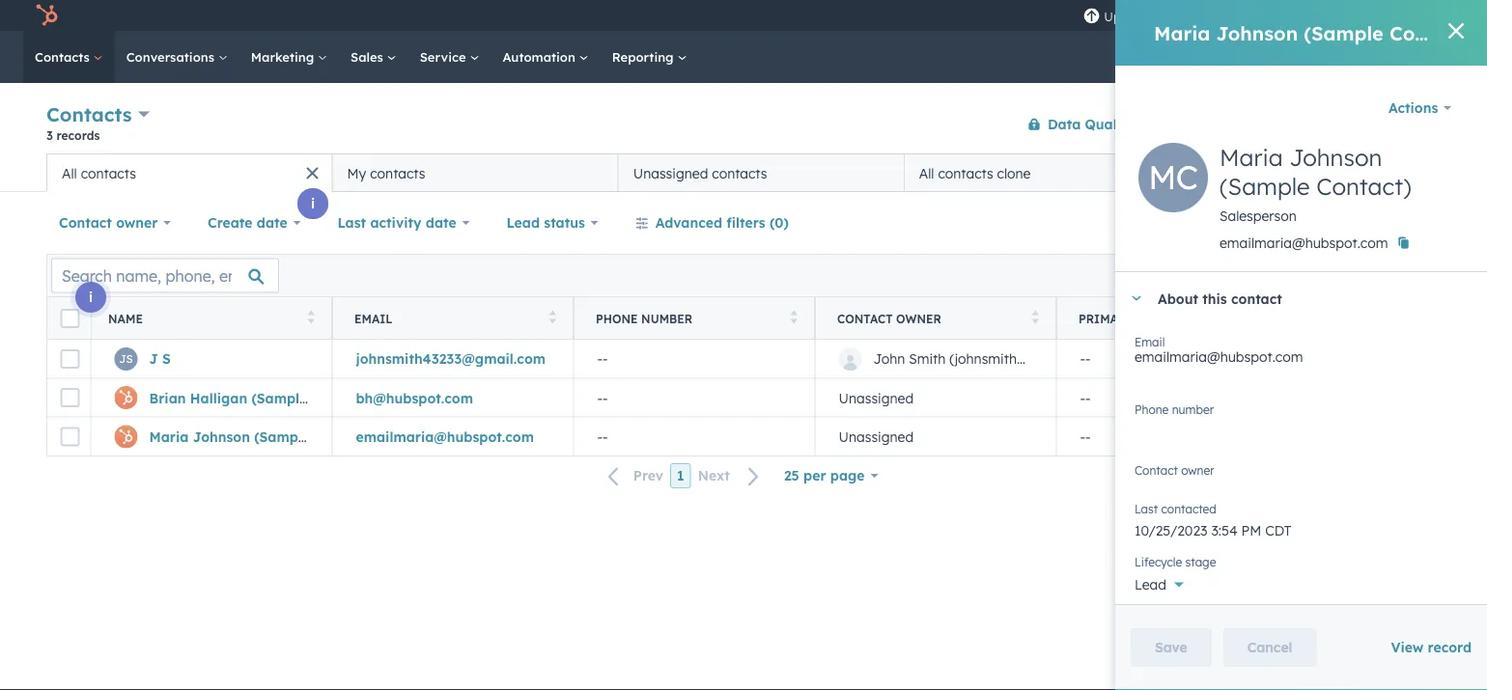 Task type: vqa. For each thing, say whether or not it's contained in the screenshot.
Advanced filters (0)
yes



Task type: locate. For each thing, give the bounding box(es) containing it.
1 vertical spatial johnson
[[1290, 143, 1383, 172]]

maria johnson (sample contact) link
[[149, 429, 372, 445]]

contacts down the records
[[81, 165, 136, 182]]

export
[[1281, 269, 1318, 283]]

bh@hubspot.com link
[[356, 390, 473, 407]]

press to sort. element
[[308, 311, 315, 327], [549, 311, 557, 327], [791, 311, 798, 327], [1032, 311, 1040, 327]]

1 vertical spatial create
[[208, 214, 253, 231]]

(sample inside 'maria johnson (sample contact) salesperson'
[[1220, 172, 1311, 201]]

contact owner down all contacts
[[59, 214, 158, 231]]

unassigned down the john
[[839, 390, 914, 407]]

1 contacts from the left
[[81, 165, 136, 182]]

record
[[1429, 640, 1472, 657]]

about
[[1158, 290, 1199, 307]]

owner up search name, phone, email addresses, or company search field
[[116, 214, 158, 231]]

emailmaria@hubspot.com down the primary company column header at the right
[[1135, 349, 1304, 366]]

3 -- button from the top
[[574, 417, 815, 456]]

1 horizontal spatial create
[[1344, 117, 1380, 131]]

all left views
[[1370, 164, 1387, 181]]

1 vertical spatial unassigned
[[839, 390, 914, 407]]

automation
[[503, 49, 579, 65]]

maria
[[1155, 21, 1211, 45], [1220, 143, 1284, 172], [149, 429, 189, 445]]

view
[[1263, 164, 1294, 181]]

actions
[[1389, 100, 1439, 116]]

2 horizontal spatial i button
[[1229, 125, 1260, 156]]

contact down actions
[[1383, 117, 1425, 131]]

0 horizontal spatial all
[[62, 165, 77, 182]]

calling icon button
[[1161, 3, 1194, 28]]

0 vertical spatial last
[[338, 214, 366, 231]]

1 vertical spatial contacts
[[46, 102, 132, 127]]

prev button
[[597, 464, 671, 489]]

Phone number text field
[[1135, 399, 1469, 438]]

contacts down hubspot 'link'
[[35, 49, 93, 65]]

2 -- button from the top
[[574, 379, 815, 417]]

4 press to sort. element from the left
[[1032, 311, 1040, 327]]

0 vertical spatial maria johnson (sample contact)
[[1155, 21, 1473, 45]]

contact down all contacts
[[59, 214, 112, 231]]

contacts
[[81, 165, 136, 182], [370, 165, 426, 182], [712, 165, 768, 182], [939, 165, 994, 182]]

calling icon image
[[1168, 7, 1186, 25]]

status
[[544, 214, 585, 231]]

0 horizontal spatial contact
[[59, 214, 112, 231]]

johnson inside 'maria johnson (sample contact) salesperson'
[[1290, 143, 1383, 172]]

activity
[[370, 214, 422, 231]]

create inside popup button
[[208, 214, 253, 231]]

add view (4/5) button
[[1198, 154, 1357, 192]]

1 horizontal spatial last
[[1135, 502, 1159, 516]]

search image
[[1447, 50, 1461, 64]]

contacts button
[[46, 100, 150, 129]]

owner inside contact owner popup button
[[116, 214, 158, 231]]

1 vertical spatial last
[[1135, 502, 1159, 516]]

0 horizontal spatial lead
[[507, 214, 540, 231]]

2 horizontal spatial contact
[[1135, 463, 1179, 478]]

service link
[[408, 31, 491, 83]]

1 horizontal spatial i button
[[298, 188, 329, 219]]

1 horizontal spatial lead
[[1135, 577, 1167, 594]]

1 vertical spatial maria johnson (sample contact)
[[149, 429, 372, 445]]

contacts inside popup button
[[46, 102, 132, 127]]

contact owner
[[59, 214, 158, 231], [838, 312, 942, 326]]

contact owner inside popup button
[[59, 214, 158, 231]]

lead down lifecycle
[[1135, 577, 1167, 594]]

1 vertical spatial emailmaria@hubspot.com
[[1135, 349, 1304, 366]]

edit
[[1354, 269, 1376, 283]]

0 horizontal spatial create
[[208, 214, 253, 231]]

lifecycle
[[1135, 555, 1183, 570]]

last down no
[[1135, 502, 1159, 516]]

1 -- button from the top
[[574, 340, 815, 379]]

i button left name
[[75, 282, 106, 313]]

25 per page button
[[772, 457, 891, 496]]

create up all views
[[1344, 117, 1380, 131]]

2 vertical spatial johnson
[[193, 429, 250, 445]]

i button
[[1229, 125, 1260, 156], [298, 188, 329, 219], [75, 282, 106, 313]]

contacts left clone
[[939, 165, 994, 182]]

3 press to sort. element from the left
[[791, 311, 798, 327]]

2 vertical spatial contact
[[1135, 463, 1179, 478]]

hubspot image
[[35, 4, 58, 27]]

marketing link
[[239, 31, 339, 83]]

add view (4/5)
[[1232, 164, 1333, 181]]

2 horizontal spatial press to sort. image
[[1032, 311, 1040, 324]]

contacted
[[1162, 502, 1217, 516]]

0 horizontal spatial maria johnson (sample contact)
[[149, 429, 372, 445]]

1 vertical spatial maria
[[1220, 143, 1284, 172]]

email for email emailmaria@hubspot.com
[[1135, 335, 1166, 349]]

0 horizontal spatial email
[[355, 312, 393, 326]]

last for last activity date
[[338, 214, 366, 231]]

lead for lead status
[[507, 214, 540, 231]]

2 vertical spatial i button
[[75, 282, 106, 313]]

(sample right settings icon
[[1305, 21, 1384, 45]]

contacts link
[[23, 31, 115, 83]]

phone for phone number
[[596, 312, 638, 326]]

unassigned button for bh@hubspot.com
[[815, 379, 1057, 417]]

brian halligan (sample contact) link
[[149, 390, 370, 407]]

lead
[[507, 214, 540, 231], [1135, 577, 1167, 594]]

contact
[[59, 214, 112, 231], [838, 312, 893, 326], [1135, 463, 1179, 478]]

phone number
[[1135, 402, 1215, 417]]

create down all contacts button
[[208, 214, 253, 231]]

create
[[1344, 117, 1380, 131], [208, 214, 253, 231]]

settings image
[[1282, 8, 1299, 26]]

1 vertical spatial email
[[1135, 335, 1166, 349]]

(sample up salesperson in the top right of the page
[[1220, 172, 1311, 201]]

actions button
[[1377, 89, 1465, 128]]

1 horizontal spatial date
[[426, 214, 457, 231]]

0 vertical spatial create
[[1344, 117, 1380, 131]]

about this contact
[[1158, 290, 1283, 307]]

unassigned button
[[815, 379, 1057, 417], [815, 417, 1057, 456]]

press to sort. element for email
[[549, 311, 557, 327]]

emailmaria@hubspot.com down bh@hubspot.com button
[[356, 429, 534, 445]]

owner
[[116, 214, 158, 231], [897, 312, 942, 326], [1182, 463, 1215, 478], [1158, 471, 1197, 487]]

1 horizontal spatial email
[[1135, 335, 1166, 349]]

email down the 'primary company'
[[1135, 335, 1166, 349]]

contact inside the contact owner no owner
[[1135, 463, 1179, 478]]

reporting link
[[601, 31, 699, 83]]

contacts inside the my contacts button
[[370, 165, 426, 182]]

0 vertical spatial email
[[355, 312, 393, 326]]

-
[[598, 351, 603, 368], [603, 351, 608, 368], [1081, 351, 1086, 368], [1086, 351, 1091, 368], [598, 390, 603, 407], [603, 390, 608, 407], [1081, 390, 1086, 407], [1086, 390, 1091, 407], [598, 429, 603, 445], [603, 429, 608, 445], [1081, 429, 1086, 445], [1086, 429, 1091, 445]]

unassigned
[[634, 165, 709, 182], [839, 390, 914, 407], [839, 429, 914, 445]]

2 vertical spatial emailmaria@hubspot.com
[[356, 429, 534, 445]]

s
[[162, 351, 171, 368]]

salesperson
[[1220, 208, 1297, 225]]

1 horizontal spatial all
[[920, 165, 935, 182]]

2 press to sort. image from the left
[[791, 311, 798, 324]]

press to sort. element for phone number
[[791, 311, 798, 327]]

stage
[[1186, 555, 1217, 570]]

1 vertical spatial phone
[[1135, 402, 1169, 417]]

automation link
[[491, 31, 601, 83]]

4 contacts from the left
[[939, 165, 994, 182]]

primary
[[1079, 312, 1134, 326]]

0 vertical spatial i
[[1242, 131, 1246, 148]]

1 press to sort. image from the left
[[308, 311, 315, 324]]

email up johnsmith43233@gmail.com link
[[355, 312, 393, 326]]

marketplaces image
[[1209, 9, 1226, 26]]

contact owner up the john
[[838, 312, 942, 326]]

last
[[338, 214, 366, 231], [1135, 502, 1159, 516]]

1 horizontal spatial contact
[[1383, 117, 1425, 131]]

help button
[[1242, 0, 1275, 31]]

email for email
[[355, 312, 393, 326]]

2 press to sort. element from the left
[[549, 311, 557, 327]]

phone
[[596, 312, 638, 326], [1135, 402, 1169, 417]]

1 horizontal spatial press to sort. image
[[791, 311, 798, 324]]

Search HubSpot search field
[[1216, 41, 1453, 73]]

1 vertical spatial i
[[311, 195, 315, 212]]

upgrade image
[[1083, 8, 1101, 26]]

view record link
[[1392, 640, 1472, 657]]

0 horizontal spatial maria
[[149, 429, 189, 445]]

all views link
[[1357, 154, 1442, 192]]

3 contacts from the left
[[712, 165, 768, 182]]

1 vertical spatial contact
[[1232, 290, 1283, 307]]

all for all contacts
[[62, 165, 77, 182]]

lead left status
[[507, 214, 540, 231]]

prev
[[634, 468, 664, 485]]

1 all from the left
[[1370, 164, 1387, 181]]

all down 3 records
[[62, 165, 77, 182]]

all left clone
[[920, 165, 935, 182]]

0 horizontal spatial contact
[[1232, 290, 1283, 307]]

contact inside dropdown button
[[1232, 290, 1283, 307]]

Search name, phone, email addresses, or company search field
[[51, 258, 279, 293]]

column header
[[1299, 298, 1488, 340]]

0 horizontal spatial i
[[89, 289, 93, 306]]

2 all from the left
[[62, 165, 77, 182]]

unassigned up 'advanced'
[[634, 165, 709, 182]]

per
[[804, 468, 827, 485]]

1 horizontal spatial phone
[[1135, 402, 1169, 417]]

email inside email emailmaria@hubspot.com
[[1135, 335, 1166, 349]]

i button up add
[[1229, 125, 1260, 156]]

2 horizontal spatial all
[[1370, 164, 1387, 181]]

last inside popup button
[[338, 214, 366, 231]]

number
[[642, 312, 693, 326]]

press to sort. image for contact owner
[[1032, 311, 1040, 324]]

data quality
[[1048, 115, 1135, 132]]

phone number
[[596, 312, 693, 326]]

3 press to sort. image from the left
[[1032, 311, 1040, 324]]

0 horizontal spatial phone
[[596, 312, 638, 326]]

johnsmith43233@gmail.com
[[356, 351, 546, 368]]

contacts inside unassigned contacts button
[[712, 165, 768, 182]]

2 unassigned button from the top
[[815, 417, 1057, 456]]

edit columns button
[[1342, 263, 1437, 288]]

emailmaria@hubspot.com up "export"
[[1220, 235, 1389, 252]]

unassigned for emailmaria@hubspot.com
[[839, 429, 914, 445]]

unassigned for bh@hubspot.com
[[839, 390, 914, 407]]

contact up "last contacted"
[[1135, 463, 1179, 478]]

2 horizontal spatial maria
[[1220, 143, 1284, 172]]

phone for phone number
[[1135, 402, 1169, 417]]

0 horizontal spatial press to sort. image
[[308, 311, 315, 324]]

1 unassigned button from the top
[[815, 379, 1057, 417]]

primary company
[[1079, 312, 1197, 326]]

0 horizontal spatial last
[[338, 214, 366, 231]]

johnson
[[1217, 21, 1299, 45], [1290, 143, 1383, 172], [193, 429, 250, 445]]

this
[[1203, 290, 1228, 307]]

0 vertical spatial phone
[[596, 312, 638, 326]]

unassigned up page
[[839, 429, 914, 445]]

1 vertical spatial contact owner
[[838, 312, 942, 326]]

0 vertical spatial lead
[[507, 214, 540, 231]]

3 all from the left
[[920, 165, 935, 182]]

my contacts
[[347, 165, 426, 182]]

2 contacts from the left
[[370, 165, 426, 182]]

contact)
[[1390, 21, 1473, 45], [1317, 172, 1412, 201], [312, 390, 370, 407], [314, 429, 372, 445]]

1 horizontal spatial maria johnson (sample contact)
[[1155, 21, 1473, 45]]

contacts down contacts "banner"
[[712, 165, 768, 182]]

last left activity
[[338, 214, 366, 231]]

0 vertical spatial contact
[[59, 214, 112, 231]]

0 vertical spatial contact owner
[[59, 214, 158, 231]]

contact up the john
[[838, 312, 893, 326]]

contacts right my
[[370, 165, 426, 182]]

contact
[[1383, 117, 1425, 131], [1232, 290, 1283, 307]]

2 vertical spatial unassigned
[[839, 429, 914, 445]]

contacts inside all contacts clone button
[[939, 165, 994, 182]]

bh@hubspot.com button
[[332, 379, 574, 417]]

maria johnson (sample contact) salesperson
[[1220, 143, 1412, 225]]

name
[[108, 312, 143, 326]]

press to sort. image
[[308, 311, 315, 324], [791, 311, 798, 324], [1032, 311, 1040, 324]]

contact right this
[[1232, 290, 1283, 307]]

lead button
[[1135, 566, 1469, 598]]

notifications image
[[1314, 9, 1332, 26]]

0 horizontal spatial date
[[257, 214, 288, 231]]

contacts for all contacts
[[81, 165, 136, 182]]

create inside button
[[1344, 117, 1380, 131]]

i button right create date
[[298, 188, 329, 219]]

email
[[355, 312, 393, 326], [1135, 335, 1166, 349]]

0 vertical spatial contact
[[1383, 117, 1425, 131]]

menu
[[1082, 0, 1465, 31]]

i
[[1242, 131, 1246, 148], [311, 195, 315, 212], [89, 289, 93, 306]]

0 vertical spatial maria
[[1155, 21, 1211, 45]]

1 vertical spatial lead
[[1135, 577, 1167, 594]]

0 vertical spatial i button
[[1229, 125, 1260, 156]]

1 horizontal spatial contact
[[838, 312, 893, 326]]

(sample up maria johnson (sample contact) link
[[252, 390, 307, 407]]

contacts inside all contacts button
[[81, 165, 136, 182]]

unassigned button for emailmaria@hubspot.com
[[815, 417, 1057, 456]]

contacts up the records
[[46, 102, 132, 127]]

0 vertical spatial unassigned
[[634, 165, 709, 182]]

0 vertical spatial johnson
[[1217, 21, 1299, 45]]

1 horizontal spatial maria
[[1155, 21, 1211, 45]]

0 horizontal spatial contact owner
[[59, 214, 158, 231]]

create for create date
[[208, 214, 253, 231]]



Task type: describe. For each thing, give the bounding box(es) containing it.
john smith (johnsmith43233@gmail.com)
[[874, 351, 1139, 368]]

owner up "smith"
[[897, 312, 942, 326]]

service
[[420, 49, 470, 65]]

all contacts clone button
[[905, 154, 1191, 192]]

1 vertical spatial i button
[[298, 188, 329, 219]]

help image
[[1250, 9, 1267, 26]]

john smith image
[[1355, 7, 1372, 24]]

emailmaria@hubspot.com inside button
[[356, 429, 534, 445]]

Last contacted text field
[[1135, 513, 1469, 544]]

contact owner no owner
[[1135, 463, 1215, 487]]

primary company column header
[[1057, 298, 1300, 340]]

johnsmith button
[[1343, 0, 1463, 31]]

contacts for my contacts
[[370, 165, 426, 182]]

create date
[[208, 214, 288, 231]]

about this contact button
[[1116, 272, 1469, 325]]

data
[[1048, 115, 1081, 132]]

johnsmith43233@gmail.com button
[[332, 340, 574, 379]]

advanced filters (0)
[[656, 214, 789, 231]]

press to sort. image
[[549, 311, 557, 324]]

clone
[[998, 165, 1031, 182]]

1 press to sort. element from the left
[[308, 311, 315, 327]]

2 date from the left
[[426, 214, 457, 231]]

next button
[[692, 464, 772, 489]]

1
[[677, 468, 685, 485]]

unassigned contacts
[[634, 165, 768, 182]]

smith
[[909, 351, 946, 368]]

conversations
[[126, 49, 218, 65]]

(4/5)
[[1298, 164, 1333, 181]]

company
[[1137, 312, 1197, 326]]

all views
[[1370, 164, 1429, 181]]

contact) inside 'maria johnson (sample contact) salesperson'
[[1317, 172, 1412, 201]]

data quality button
[[1015, 105, 1136, 143]]

pagination navigation
[[597, 464, 772, 489]]

contacts banner
[[46, 99, 1442, 154]]

lifecycle stage
[[1135, 555, 1217, 570]]

0 horizontal spatial i button
[[75, 282, 106, 313]]

brian halligan (sample contact)
[[149, 390, 370, 407]]

all contacts button
[[46, 154, 332, 192]]

owner up "last contacted"
[[1158, 471, 1197, 487]]

sales
[[351, 49, 387, 65]]

all for all contacts clone
[[920, 165, 935, 182]]

edit columns
[[1354, 269, 1424, 283]]

last for last contacted
[[1135, 502, 1159, 516]]

all for all views
[[1370, 164, 1387, 181]]

johnsmith43233@gmail.com link
[[356, 351, 546, 368]]

marketing
[[251, 49, 318, 65]]

contact inside popup button
[[59, 214, 112, 231]]

settings link
[[1279, 5, 1303, 26]]

john
[[874, 351, 906, 368]]

j s link
[[149, 351, 171, 368]]

create contact
[[1344, 117, 1425, 131]]

last activity date button
[[325, 204, 483, 243]]

create contact button
[[1327, 109, 1442, 140]]

reporting
[[612, 49, 678, 65]]

press to sort. image for phone number
[[791, 311, 798, 324]]

advanced
[[656, 214, 723, 231]]

save button
[[1131, 629, 1212, 668]]

contact inside button
[[1383, 117, 1425, 131]]

lead status button
[[494, 204, 611, 243]]

0 vertical spatial contacts
[[35, 49, 93, 65]]

-- button for bh@hubspot.com
[[574, 379, 815, 417]]

email emailmaria@hubspot.com
[[1135, 335, 1304, 366]]

export button
[[1269, 263, 1330, 288]]

cancel
[[1248, 640, 1293, 657]]

conversations link
[[115, 31, 239, 83]]

(0)
[[770, 214, 789, 231]]

cancel button
[[1224, 629, 1317, 668]]

bh@hubspot.com
[[356, 390, 473, 407]]

2 horizontal spatial i
[[1242, 131, 1246, 148]]

1 horizontal spatial contact owner
[[838, 312, 942, 326]]

contacts for all contacts clone
[[939, 165, 994, 182]]

contacts for unassigned contacts
[[712, 165, 768, 182]]

j
[[149, 351, 158, 368]]

lead status
[[507, 214, 585, 231]]

(johnsmith43233@gmail.com)
[[950, 351, 1139, 368]]

create for create contact
[[1344, 117, 1380, 131]]

25 per page
[[784, 468, 865, 485]]

search button
[[1438, 41, 1471, 73]]

all contacts clone
[[920, 165, 1031, 182]]

my
[[347, 165, 366, 182]]

1 vertical spatial contact
[[838, 312, 893, 326]]

caret image
[[1131, 296, 1143, 301]]

close image
[[1449, 23, 1465, 39]]

my contacts button
[[332, 154, 619, 192]]

filters
[[727, 214, 766, 231]]

number
[[1173, 402, 1215, 417]]

2 vertical spatial i
[[89, 289, 93, 306]]

maria inside 'maria johnson (sample contact) salesperson'
[[1220, 143, 1284, 172]]

-- button for johnsmith43233@gmail.com
[[574, 340, 815, 379]]

menu containing johnsmith
[[1082, 0, 1465, 31]]

lead for lead
[[1135, 577, 1167, 594]]

emailmaria@hubspot.com button
[[332, 417, 574, 456]]

emailmaria@hubspot.com link
[[356, 429, 534, 445]]

johnsmith
[[1376, 7, 1434, 23]]

1 horizontal spatial i
[[311, 195, 315, 212]]

owner up contacted
[[1182, 463, 1215, 478]]

25
[[784, 468, 800, 485]]

press to sort. element for contact owner
[[1032, 311, 1040, 327]]

marketplaces button
[[1197, 0, 1238, 31]]

1 date from the left
[[257, 214, 288, 231]]

(sample down brian halligan (sample contact)
[[254, 429, 310, 445]]

notifications button
[[1307, 0, 1339, 31]]

0 vertical spatial emailmaria@hubspot.com
[[1220, 235, 1389, 252]]

last contacted
[[1135, 502, 1217, 516]]

next
[[698, 468, 730, 485]]

brian
[[149, 390, 186, 407]]

contact owner button
[[46, 204, 184, 243]]

sales link
[[339, 31, 408, 83]]

-- button for emailmaria@hubspot.com
[[574, 417, 815, 456]]

columns
[[1379, 269, 1424, 283]]

all contacts
[[62, 165, 136, 182]]

3
[[46, 128, 53, 143]]

save
[[1156, 640, 1188, 657]]

hubspot link
[[23, 4, 72, 27]]

2 vertical spatial maria
[[149, 429, 189, 445]]

no
[[1135, 471, 1154, 487]]

j s
[[149, 351, 171, 368]]



